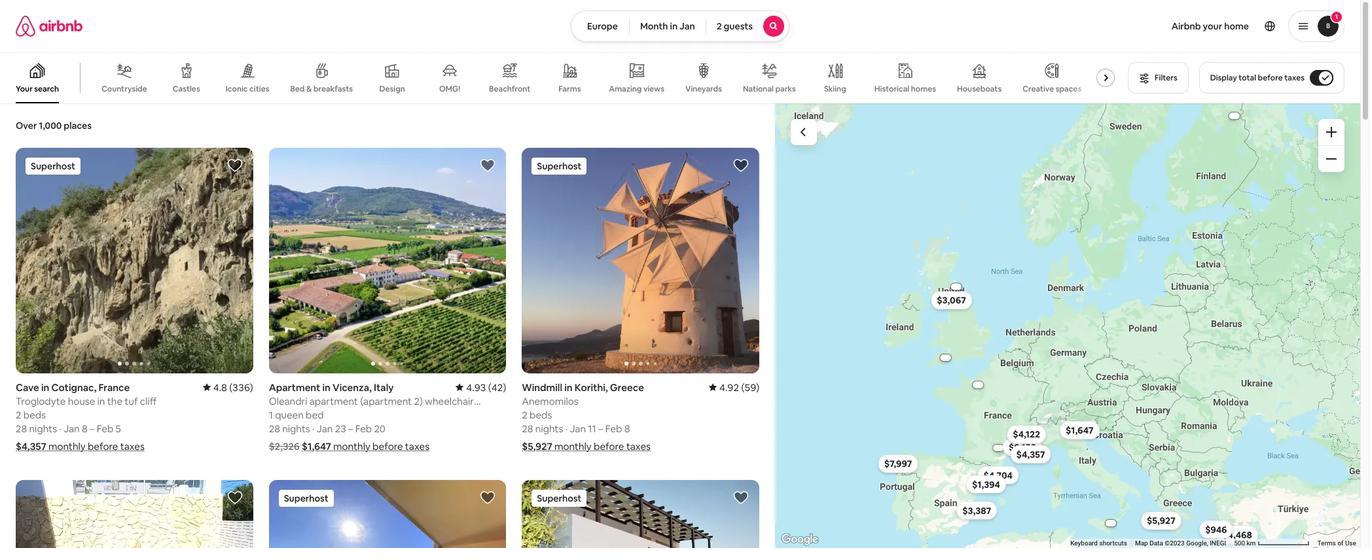 Task type: locate. For each thing, give the bounding box(es) containing it.
1 horizontal spatial 1
[[1335, 12, 1338, 21]]

feb inside cave in cotignac, france troglodyte house in the tuf cliff 2 beds 28 nights · jan 8 – feb 5 $4,357 monthly before taxes
[[97, 423, 113, 435]]

beachfront
[[489, 84, 530, 94]]

add to wishlist: apartment in vicenza, italy image
[[480, 158, 496, 173]]

1 horizontal spatial 8
[[624, 423, 630, 435]]

$1,647 inside button
[[1066, 425, 1094, 437]]

©2023
[[1165, 540, 1185, 547]]

$1,647 down bed
[[302, 440, 331, 453]]

breakfasts
[[314, 84, 353, 94]]

$4,357 down troglodyte
[[16, 440, 46, 453]]

group
[[0, 52, 1120, 103], [16, 148, 253, 373], [269, 148, 506, 374], [522, 148, 759, 374], [16, 480, 253, 549], [269, 480, 506, 549], [522, 480, 759, 549]]

2 beds from the left
[[530, 409, 552, 421]]

0 horizontal spatial $4,357
[[16, 440, 46, 453]]

skiing
[[824, 84, 846, 94]]

(336)
[[229, 381, 253, 394]]

apartment
[[269, 381, 320, 394]]

cliff
[[140, 395, 157, 408]]

2 nights from the left
[[282, 423, 310, 435]]

jan inside windmill in korithi, greece anemomilos 2 beds 28 nights · jan 11 – feb 8 $5,927 monthly before taxes
[[570, 423, 586, 435]]

2 monthly from the left
[[333, 440, 370, 453]]

3 – from the left
[[598, 423, 603, 435]]

homes
[[911, 84, 936, 94]]

0 horizontal spatial nights
[[29, 423, 57, 435]]

in left korithi,
[[564, 381, 573, 394]]

0 vertical spatial $5,927
[[522, 440, 552, 453]]

none search field containing europe
[[571, 10, 790, 42]]

1 · from the left
[[59, 423, 61, 435]]

$4,357 down $4,122
[[1016, 449, 1045, 461]]

monthly down house
[[48, 440, 86, 453]]

beds down anemomilos
[[530, 409, 552, 421]]

tuf
[[125, 395, 138, 408]]

4.92 out of 5 average rating,  59 reviews image
[[709, 381, 759, 394]]

· left 11
[[565, 423, 568, 435]]

the
[[107, 395, 122, 408]]

1 horizontal spatial 28
[[269, 423, 280, 435]]

– inside windmill in korithi, greece anemomilos 2 beds 28 nights · jan 11 – feb 8 $5,927 monthly before taxes
[[598, 423, 603, 435]]

before
[[1258, 73, 1283, 83], [88, 440, 118, 453], [373, 440, 403, 453], [594, 440, 624, 453]]

zoom out image
[[1326, 154, 1337, 164]]

in for cave
[[41, 381, 49, 394]]

20
[[374, 423, 386, 435]]

1 horizontal spatial monthly
[[333, 440, 370, 453]]

nights inside 1 queen bed 28 nights · jan 23 – feb 20 $2,326 $1,647 monthly before taxes
[[282, 423, 310, 435]]

2 horizontal spatial monthly
[[554, 440, 592, 453]]

4.93 (42)
[[466, 381, 506, 394]]

1 horizontal spatial $1,647
[[1066, 425, 1094, 437]]

$5,927 inside button
[[1147, 515, 1176, 527]]

1 horizontal spatial 2
[[522, 409, 528, 421]]

in right month
[[670, 20, 678, 32]]

windmill
[[522, 381, 562, 394]]

0 horizontal spatial beds
[[23, 409, 46, 421]]

before inside 1 queen bed 28 nights · jan 23 – feb 20 $2,326 $1,647 monthly before taxes
[[373, 440, 403, 453]]

1 monthly from the left
[[48, 440, 86, 453]]

28 down troglodyte
[[16, 423, 27, 435]]

feb inside 1 queen bed 28 nights · jan 23 – feb 20 $2,326 $1,647 monthly before taxes
[[355, 423, 372, 435]]

historical
[[874, 84, 909, 94]]

2 feb from the left
[[355, 423, 372, 435]]

0 horizontal spatial monthly
[[48, 440, 86, 453]]

in inside 'month in jan' button
[[670, 20, 678, 32]]

1,000
[[39, 120, 62, 132]]

1 horizontal spatial nights
[[282, 423, 310, 435]]

0 horizontal spatial 28
[[16, 423, 27, 435]]

1 8 from the left
[[82, 423, 88, 435]]

0 horizontal spatial 1
[[269, 409, 273, 421]]

$1,394 button
[[966, 476, 1006, 494]]

beds inside cave in cotignac, france troglodyte house in the tuf cliff 2 beds 28 nights · jan 8 – feb 5 $4,357 monthly before taxes
[[23, 409, 46, 421]]

apartment in vicenza, italy
[[269, 381, 394, 394]]

1 feb from the left
[[97, 423, 113, 435]]

0 horizontal spatial $5,927
[[522, 440, 552, 453]]

500
[[1234, 540, 1245, 547]]

$8,158 button
[[1003, 438, 1042, 457]]

11
[[588, 423, 596, 435]]

1 beds from the left
[[23, 409, 46, 421]]

1 nights from the left
[[29, 423, 57, 435]]

month in jan button
[[629, 10, 706, 42]]

$5,927 inside windmill in korithi, greece anemomilos 2 beds 28 nights · jan 11 – feb 8 $5,927 monthly before taxes
[[522, 440, 552, 453]]

2 down anemomilos
[[522, 409, 528, 421]]

your
[[16, 84, 33, 94]]

2 horizontal spatial –
[[598, 423, 603, 435]]

jan right month
[[680, 20, 695, 32]]

bed
[[306, 409, 324, 421]]

1 horizontal spatial feb
[[355, 423, 372, 435]]

$3,387 button
[[957, 502, 997, 520]]

$4,357 inside cave in cotignac, france troglodyte house in the tuf cliff 2 beds 28 nights · jan 8 – feb 5 $4,357 monthly before taxes
[[16, 440, 46, 453]]

0 horizontal spatial feb
[[97, 423, 113, 435]]

feb left 5 at the left bottom
[[97, 423, 113, 435]]

8
[[82, 423, 88, 435], [624, 423, 630, 435]]

1 inside 1 queen bed 28 nights · jan 23 – feb 20 $2,326 $1,647 monthly before taxes
[[269, 409, 273, 421]]

month in jan
[[640, 20, 695, 32]]

taxes inside display total before taxes button
[[1285, 73, 1305, 83]]

cave
[[16, 381, 39, 394]]

8 right 11
[[624, 423, 630, 435]]

national parks
[[743, 84, 796, 94]]

monthly down 11
[[554, 440, 592, 453]]

1 28 from the left
[[16, 423, 27, 435]]

1 horizontal spatial ·
[[312, 423, 315, 435]]

8 down house
[[82, 423, 88, 435]]

– inside 1 queen bed 28 nights · jan 23 – feb 20 $2,326 $1,647 monthly before taxes
[[348, 423, 353, 435]]

monthly inside windmill in korithi, greece anemomilos 2 beds 28 nights · jan 11 – feb 8 $5,927 monthly before taxes
[[554, 440, 592, 453]]

airbnb
[[1172, 20, 1201, 32]]

castles
[[173, 84, 200, 94]]

· down bed
[[312, 423, 315, 435]]

$4,468
[[1222, 529, 1252, 541]]

$946
[[1205, 524, 1227, 536]]

2
[[717, 20, 722, 32], [16, 409, 21, 421], [522, 409, 528, 421]]

2 horizontal spatial nights
[[535, 423, 563, 435]]

$2,326
[[269, 440, 300, 453]]

nights
[[29, 423, 57, 435], [282, 423, 310, 435], [535, 423, 563, 435]]

jan down house
[[64, 423, 80, 435]]

nights down queen
[[282, 423, 310, 435]]

0 vertical spatial $1,647
[[1066, 425, 1094, 437]]

feb inside windmill in korithi, greece anemomilos 2 beds 28 nights · jan 11 – feb 8 $5,927 monthly before taxes
[[605, 423, 622, 435]]

4.8
[[213, 381, 227, 394]]

· inside 1 queen bed 28 nights · jan 23 – feb 20 $2,326 $1,647 monthly before taxes
[[312, 423, 315, 435]]

3 28 from the left
[[522, 423, 533, 435]]

None search field
[[571, 10, 790, 42]]

2 inside windmill in korithi, greece anemomilos 2 beds 28 nights · jan 11 – feb 8 $5,927 monthly before taxes
[[522, 409, 528, 421]]

2 down troglodyte
[[16, 409, 21, 421]]

0 horizontal spatial –
[[90, 423, 95, 435]]

nights down anemomilos
[[535, 423, 563, 435]]

your search
[[16, 84, 59, 94]]

in left vicenza,
[[322, 381, 331, 394]]

google image
[[778, 532, 822, 549]]

– right 23
[[348, 423, 353, 435]]

1 horizontal spatial $5,927
[[1147, 515, 1176, 527]]

feb
[[97, 423, 113, 435], [355, 423, 372, 435], [605, 423, 622, 435]]

28 down anemomilos
[[522, 423, 533, 435]]

2 28 from the left
[[269, 423, 280, 435]]

$4,357
[[16, 440, 46, 453], [1016, 449, 1045, 461]]

$5,927 up data
[[1147, 515, 1176, 527]]

1 horizontal spatial $4,357
[[1016, 449, 1045, 461]]

before right total
[[1258, 73, 1283, 83]]

taxes inside windmill in korithi, greece anemomilos 2 beds 28 nights · jan 11 – feb 8 $5,927 monthly before taxes
[[626, 440, 651, 453]]

2 horizontal spatial 2
[[717, 20, 722, 32]]

1 inside dropdown button
[[1335, 12, 1338, 21]]

in for windmill
[[564, 381, 573, 394]]

beds inside windmill in korithi, greece anemomilos 2 beds 28 nights · jan 11 – feb 8 $5,927 monthly before taxes
[[530, 409, 552, 421]]

airbnb your home
[[1172, 20, 1249, 32]]

· inside cave in cotignac, france troglodyte house in the tuf cliff 2 beds 28 nights · jan 8 – feb 5 $4,357 monthly before taxes
[[59, 423, 61, 435]]

1 vertical spatial $5,927
[[1147, 515, 1176, 527]]

italy
[[374, 381, 394, 394]]

historical homes
[[874, 84, 936, 94]]

2 left "guests"
[[717, 20, 722, 32]]

· down troglodyte
[[59, 423, 61, 435]]

2 horizontal spatial feb
[[605, 423, 622, 435]]

cave in cotignac, france troglodyte house in the tuf cliff 2 beds 28 nights · jan 8 – feb 5 $4,357 monthly before taxes
[[16, 381, 157, 453]]

1 horizontal spatial beds
[[530, 409, 552, 421]]

3 nights from the left
[[535, 423, 563, 435]]

$4,468 button
[[1216, 526, 1258, 545]]

profile element
[[805, 0, 1345, 52]]

jan
[[680, 20, 695, 32], [64, 423, 80, 435], [317, 423, 333, 435], [570, 423, 586, 435]]

28 up $2,326
[[269, 423, 280, 435]]

0 horizontal spatial ·
[[59, 423, 61, 435]]

2 horizontal spatial ·
[[565, 423, 568, 435]]

display total before taxes
[[1210, 73, 1305, 83]]

500 km button
[[1230, 539, 1314, 549]]

france
[[98, 381, 130, 394]]

taxes inside 1 queen bed 28 nights · jan 23 – feb 20 $2,326 $1,647 monthly before taxes
[[405, 440, 429, 453]]

zoom in image
[[1326, 127, 1337, 137]]

0 horizontal spatial $1,647
[[302, 440, 331, 453]]

1 horizontal spatial –
[[348, 423, 353, 435]]

· inside windmill in korithi, greece anemomilos 2 beds 28 nights · jan 11 – feb 8 $5,927 monthly before taxes
[[565, 423, 568, 435]]

500 km
[[1234, 540, 1257, 547]]

over 1,000 places
[[16, 120, 92, 132]]

2 8 from the left
[[624, 423, 630, 435]]

cotignac,
[[51, 381, 96, 394]]

in inside windmill in korithi, greece anemomilos 2 beds 28 nights · jan 11 – feb 8 $5,927 monthly before taxes
[[564, 381, 573, 394]]

houseboats
[[957, 84, 1002, 94]]

1 – from the left
[[90, 423, 95, 435]]

before down 11
[[594, 440, 624, 453]]

3 · from the left
[[565, 423, 568, 435]]

beds down troglodyte
[[23, 409, 46, 421]]

0 horizontal spatial 2
[[16, 409, 21, 421]]

3 monthly from the left
[[554, 440, 592, 453]]

feb right 11
[[605, 423, 622, 435]]

in
[[670, 20, 678, 32], [41, 381, 49, 394], [322, 381, 331, 394], [564, 381, 573, 394], [97, 395, 105, 408]]

$5,927 down anemomilos
[[522, 440, 552, 453]]

–
[[90, 423, 95, 435], [348, 423, 353, 435], [598, 423, 603, 435]]

nights down troglodyte
[[29, 423, 57, 435]]

2 – from the left
[[348, 423, 353, 435]]

feb left 20 at the bottom
[[355, 423, 372, 435]]

$4,122 button
[[1007, 426, 1046, 444]]

– left 5 at the left bottom
[[90, 423, 95, 435]]

taxes
[[1285, 73, 1305, 83], [120, 440, 145, 453], [405, 440, 429, 453], [626, 440, 651, 453]]

4.93 out of 5 average rating,  42 reviews image
[[456, 381, 506, 394]]

google map
showing 20 stays. region
[[775, 103, 1360, 549]]

amazing views
[[609, 84, 664, 94]]

1 vertical spatial $1,647
[[302, 440, 331, 453]]

amazing
[[609, 84, 642, 94]]

in up troglodyte
[[41, 381, 49, 394]]

8 inside cave in cotignac, france troglodyte house in the tuf cliff 2 beds 28 nights · jan 8 – feb 5 $4,357 monthly before taxes
[[82, 423, 88, 435]]

0 vertical spatial 1
[[1335, 12, 1338, 21]]

before down 5 at the left bottom
[[88, 440, 118, 453]]

1 vertical spatial 1
[[269, 409, 273, 421]]

jan left 11
[[570, 423, 586, 435]]

5
[[116, 423, 121, 435]]

before down 20 at the bottom
[[373, 440, 403, 453]]

2 · from the left
[[312, 423, 315, 435]]

display total before taxes button
[[1199, 62, 1345, 94]]

greece
[[610, 381, 644, 394]]

jan left 23
[[317, 423, 333, 435]]

1
[[1335, 12, 1338, 21], [269, 409, 273, 421]]

monthly inside 1 queen bed 28 nights · jan 23 – feb 20 $2,326 $1,647 monthly before taxes
[[333, 440, 370, 453]]

monthly down 23
[[333, 440, 370, 453]]

– right 11
[[598, 423, 603, 435]]

$1,647 right $4,122
[[1066, 425, 1094, 437]]

2 horizontal spatial 28
[[522, 423, 533, 435]]

28
[[16, 423, 27, 435], [269, 423, 280, 435], [522, 423, 533, 435]]

0 horizontal spatial 8
[[82, 423, 88, 435]]

keyboard shortcuts button
[[1070, 539, 1127, 549]]

3 feb from the left
[[605, 423, 622, 435]]



Task type: vqa. For each thing, say whether or not it's contained in the screenshot.
2nd · from right
yes



Task type: describe. For each thing, give the bounding box(es) containing it.
keyboard
[[1070, 540, 1098, 547]]

add to wishlist: home in drimonas, greece image
[[733, 490, 749, 506]]

queen
[[275, 409, 304, 421]]

display
[[1210, 73, 1237, 83]]

28 inside windmill in korithi, greece anemomilos 2 beds 28 nights · jan 11 – feb 8 $5,927 monthly before taxes
[[522, 423, 533, 435]]

add to wishlist: windmill in korithi, greece image
[[733, 158, 749, 173]]

(59)
[[741, 381, 759, 394]]

jan inside 1 queen bed 28 nights · jan 23 – feb 20 $2,326 $1,647 monthly before taxes
[[317, 423, 333, 435]]

your
[[1203, 20, 1222, 32]]

keyboard shortcuts
[[1070, 540, 1127, 547]]

korithi,
[[575, 381, 608, 394]]

creative
[[1023, 84, 1054, 94]]

inegi
[[1210, 540, 1226, 547]]

add to wishlist: cave in cotignac, france image
[[227, 158, 243, 173]]

iconic cities
[[226, 84, 269, 94]]

$15,069
[[939, 356, 952, 360]]

$4,704 $8,158 $7,997
[[884, 442, 1036, 482]]

total
[[1239, 73, 1256, 83]]

28 inside 1 queen bed 28 nights · jan 23 – feb 20 $2,326 $1,647 monthly before taxes
[[269, 423, 280, 435]]

before inside cave in cotignac, france troglodyte house in the tuf cliff 2 beds 28 nights · jan 8 – feb 5 $4,357 monthly before taxes
[[88, 440, 118, 453]]

vineyards
[[685, 84, 722, 94]]

add to wishlist: apartment in salou, spain image
[[480, 490, 496, 506]]

jan inside cave in cotignac, france troglodyte house in the tuf cliff 2 beds 28 nights · jan 8 – feb 5 $4,357 monthly before taxes
[[64, 423, 80, 435]]

group containing iconic cities
[[0, 52, 1120, 103]]

1 button
[[1288, 10, 1345, 42]]

windmill in korithi, greece anemomilos 2 beds 28 nights · jan 11 – feb 8 $5,927 monthly before taxes
[[522, 381, 651, 453]]

$7,997 button
[[878, 455, 918, 473]]

guests
[[724, 20, 753, 32]]

$1,647 inside 1 queen bed 28 nights · jan 23 – feb 20 $2,326 $1,647 monthly before taxes
[[302, 440, 331, 453]]

$3,067
[[937, 295, 966, 307]]

1 for 1 queen bed 28 nights · jan 23 – feb 20 $2,326 $1,647 monthly before taxes
[[269, 409, 273, 421]]

terms of use link
[[1318, 540, 1356, 547]]

filters button
[[1128, 62, 1189, 94]]

filters
[[1155, 73, 1177, 83]]

search
[[34, 84, 59, 94]]

$4,704
[[984, 470, 1013, 482]]

parks
[[775, 84, 796, 94]]

km
[[1247, 540, 1256, 547]]

troglodyte
[[16, 395, 66, 408]]

$15,069 button
[[933, 355, 959, 361]]

google,
[[1186, 540, 1208, 547]]

$4,357 inside button
[[1016, 449, 1045, 461]]

28 inside cave in cotignac, france troglodyte house in the tuf cliff 2 beds 28 nights · jan 8 – feb 5 $4,357 monthly before taxes
[[16, 423, 27, 435]]

$4,122
[[1013, 429, 1040, 441]]

omg!
[[439, 84, 460, 94]]

$5,927 button
[[1141, 512, 1181, 530]]

8 inside windmill in korithi, greece anemomilos 2 beds 28 nights · jan 11 – feb 8 $5,927 monthly before taxes
[[624, 423, 630, 435]]

house
[[68, 395, 95, 408]]

– inside cave in cotignac, france troglodyte house in the tuf cliff 2 beds 28 nights · jan 8 – feb 5 $4,357 monthly before taxes
[[90, 423, 95, 435]]

terms
[[1318, 540, 1336, 547]]

in left the
[[97, 395, 105, 408]]

$946 button
[[1199, 521, 1233, 539]]

of
[[1338, 540, 1344, 547]]

$4,357 button
[[1010, 446, 1051, 464]]

$1,647 button
[[1060, 422, 1100, 440]]

4.92
[[719, 381, 739, 394]]

views
[[643, 84, 664, 94]]

bed
[[290, 84, 305, 94]]

bed & breakfasts
[[290, 84, 353, 94]]

taxes inside cave in cotignac, france troglodyte house in the tuf cliff 2 beds 28 nights · jan 8 – feb 5 $4,357 monthly before taxes
[[120, 440, 145, 453]]

home
[[1224, 20, 1249, 32]]

before inside button
[[1258, 73, 1283, 83]]

in for apartment
[[322, 381, 331, 394]]

(42)
[[488, 381, 506, 394]]

$7,997
[[884, 458, 912, 470]]

4.93
[[466, 381, 486, 394]]

creative spaces
[[1023, 84, 1082, 94]]

countryside
[[101, 84, 147, 94]]

europe button
[[571, 10, 630, 42]]

add to wishlist: villa in dénia, spain image
[[227, 490, 243, 506]]

4.8 out of 5 average rating,  336 reviews image
[[203, 381, 253, 394]]

shortcuts
[[1099, 540, 1127, 547]]

use
[[1345, 540, 1356, 547]]

iconic
[[226, 84, 248, 94]]

2 inside cave in cotignac, france troglodyte house in the tuf cliff 2 beds 28 nights · jan 8 – feb 5 $4,357 monthly before taxes
[[16, 409, 21, 421]]

1 for 1
[[1335, 12, 1338, 21]]

terms of use
[[1318, 540, 1356, 547]]

1 queen bed 28 nights · jan 23 – feb 20 $2,326 $1,647 monthly before taxes
[[269, 409, 429, 453]]

map data ©2023 google, inegi
[[1135, 540, 1226, 547]]

over
[[16, 120, 37, 132]]

nights inside windmill in korithi, greece anemomilos 2 beds 28 nights · jan 11 – feb 8 $5,927 monthly before taxes
[[535, 423, 563, 435]]

monthly inside cave in cotignac, france troglodyte house in the tuf cliff 2 beds 28 nights · jan 8 – feb 5 $4,357 monthly before taxes
[[48, 440, 86, 453]]

europe
[[587, 20, 618, 32]]

2 guests button
[[705, 10, 790, 42]]

in for month
[[670, 20, 678, 32]]

design
[[379, 84, 405, 94]]

&
[[306, 84, 312, 94]]

2 inside button
[[717, 20, 722, 32]]

$3,387
[[962, 505, 991, 517]]

spaces
[[1056, 84, 1082, 94]]

month
[[640, 20, 668, 32]]

anemomilos
[[522, 395, 579, 408]]

vicenza,
[[333, 381, 372, 394]]

farms
[[559, 84, 581, 94]]

national
[[743, 84, 774, 94]]

cities
[[249, 84, 269, 94]]

4.92 (59)
[[719, 381, 759, 394]]

airbnb your home link
[[1164, 12, 1257, 40]]

$8,158
[[1009, 442, 1036, 453]]

23
[[335, 423, 346, 435]]

nights inside cave in cotignac, france troglodyte house in the tuf cliff 2 beds 28 nights · jan 8 – feb 5 $4,357 monthly before taxes
[[29, 423, 57, 435]]

map
[[1135, 540, 1148, 547]]

before inside windmill in korithi, greece anemomilos 2 beds 28 nights · jan 11 – feb 8 $5,927 monthly before taxes
[[594, 440, 624, 453]]

jan inside button
[[680, 20, 695, 32]]



